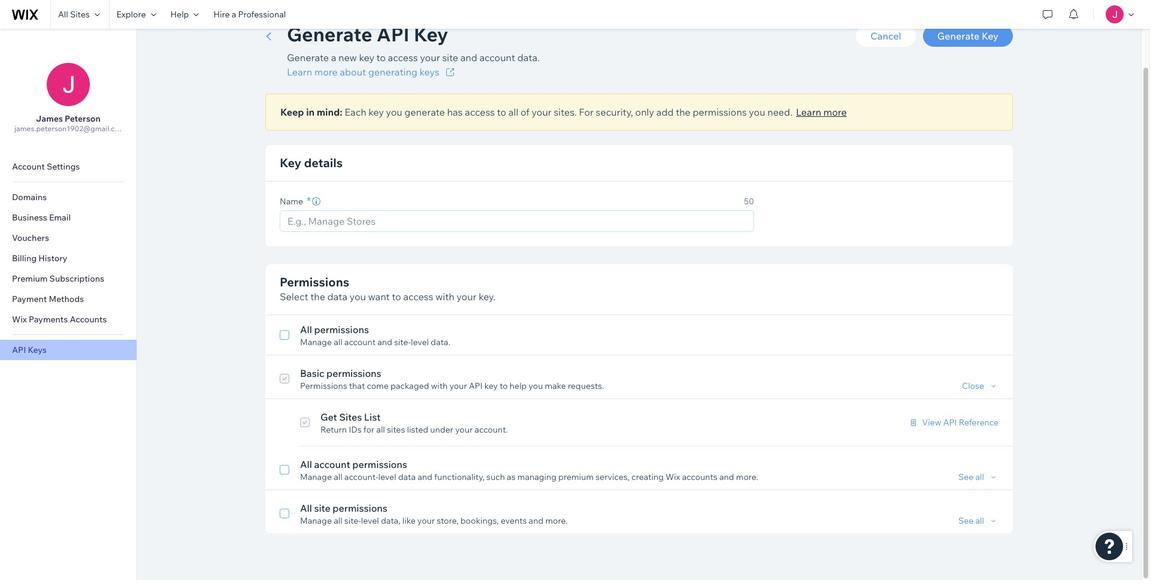Task type: locate. For each thing, give the bounding box(es) containing it.
account.
[[475, 424, 508, 435]]

0 vertical spatial access
[[388, 52, 418, 64]]

1 vertical spatial see
[[959, 516, 974, 526]]

hire a professional link
[[206, 0, 293, 29]]

0 vertical spatial data
[[328, 291, 348, 303]]

you left want
[[350, 291, 366, 303]]

0 horizontal spatial the
[[311, 291, 325, 303]]

premium subscriptions link
[[0, 269, 137, 289]]

2 see all button from the top
[[959, 516, 999, 526]]

key right each
[[369, 106, 384, 118]]

subscriptions
[[50, 273, 104, 284]]

none checkbox containing all permissions
[[280, 322, 999, 348]]

the
[[676, 106, 691, 118], [311, 291, 325, 303]]

key inside button
[[982, 30, 999, 42]]

manage inside all permissions manage all account and site-level data.
[[300, 337, 332, 348]]

want
[[368, 291, 390, 303]]

1 horizontal spatial data
[[398, 472, 416, 483]]

1 vertical spatial see all
[[959, 516, 985, 526]]

0 horizontal spatial site-
[[345, 516, 361, 526]]

1 vertical spatial data
[[398, 472, 416, 483]]

your right under
[[456, 424, 473, 435]]

2 vertical spatial access
[[404, 291, 434, 303]]

learn up keep
[[287, 66, 312, 78]]

1 horizontal spatial site-
[[394, 337, 411, 348]]

0 horizontal spatial a
[[232, 9, 236, 20]]

1 vertical spatial sites
[[339, 411, 362, 423]]

data inside permissions select the data you want to access with your key.
[[328, 291, 348, 303]]

keys
[[28, 345, 47, 355]]

all account permissions
[[300, 459, 408, 471]]

with left key.
[[436, 291, 455, 303]]

permissions down account-
[[333, 502, 388, 514]]

james
[[36, 113, 63, 124]]

a right hire
[[232, 9, 236, 20]]

manage for account
[[300, 472, 332, 483]]

0 vertical spatial see
[[959, 472, 974, 483]]

api up generate a new key to access your site and account data.
[[377, 22, 410, 46]]

0 vertical spatial see all
[[959, 472, 985, 483]]

learn more about generating keys link
[[287, 65, 540, 79]]

1 horizontal spatial a
[[331, 52, 337, 64]]

the inside permissions select the data you want to access with your key.
[[311, 291, 325, 303]]

0 vertical spatial data.
[[518, 52, 540, 64]]

wix
[[12, 314, 27, 325], [666, 472, 681, 483]]

more left about
[[315, 66, 338, 78]]

manage down all site permissions
[[300, 516, 332, 526]]

wix down payment on the bottom left of page
[[12, 314, 27, 325]]

return
[[321, 424, 347, 435]]

your up keys on the top of the page
[[420, 52, 440, 64]]

3 manage from the top
[[300, 516, 332, 526]]

level up packaged
[[411, 337, 429, 348]]

to inside permissions select the data you want to access with your key.
[[392, 291, 401, 303]]

keep in mind: each key you generate has access to all of your sites. for security, only add the permissions you need. learn more
[[281, 106, 847, 118]]

and inside all permissions manage all account and site-level data.
[[378, 337, 393, 348]]

see all button
[[959, 472, 999, 483], [959, 516, 999, 526]]

1 vertical spatial access
[[465, 106, 495, 118]]

only
[[636, 106, 655, 118]]

1 manage from the top
[[300, 337, 332, 348]]

help button
[[163, 0, 206, 29]]

your inside get sites list return ids for all sites listed under your account.
[[456, 424, 473, 435]]

a for new
[[331, 52, 337, 64]]

your left key.
[[457, 291, 477, 303]]

your up under
[[450, 381, 467, 391]]

1 horizontal spatial learn
[[797, 106, 822, 118]]

access up generating
[[388, 52, 418, 64]]

2 see from the top
[[959, 516, 974, 526]]

api keys link
[[0, 340, 137, 360]]

sites for all
[[70, 9, 90, 20]]

level for all site permissions
[[361, 516, 379, 526]]

more. right events
[[546, 516, 568, 526]]

2 see all from the top
[[959, 516, 985, 526]]

0 vertical spatial see all button
[[959, 472, 999, 483]]

1 vertical spatial more
[[824, 106, 847, 118]]

0 vertical spatial site-
[[394, 337, 411, 348]]

generate
[[287, 22, 373, 46], [938, 30, 980, 42], [287, 52, 329, 64]]

manage down all account permissions
[[300, 472, 332, 483]]

2 vertical spatial manage
[[300, 516, 332, 526]]

2 vertical spatial level
[[361, 516, 379, 526]]

see all for all site permissions
[[959, 516, 985, 526]]

0 horizontal spatial more
[[315, 66, 338, 78]]

permissions up select
[[280, 275, 349, 290]]

1 vertical spatial a
[[331, 52, 337, 64]]

permissions
[[693, 106, 747, 118], [314, 324, 369, 336], [327, 367, 382, 379], [353, 459, 408, 471], [333, 502, 388, 514]]

api left keys
[[12, 345, 26, 355]]

1 vertical spatial site-
[[345, 516, 361, 526]]

your inside permissions select the data you want to access with your key.
[[457, 291, 477, 303]]

site up "learn more about generating keys" link
[[443, 52, 459, 64]]

site-
[[394, 337, 411, 348], [345, 516, 361, 526]]

1 horizontal spatial site
[[443, 52, 459, 64]]

0 horizontal spatial wix
[[12, 314, 27, 325]]

you inside permissions select the data you want to access with your key.
[[350, 291, 366, 303]]

learn more about generating keys
[[287, 66, 440, 78]]

0 vertical spatial sites
[[70, 9, 90, 20]]

a
[[232, 9, 236, 20], [331, 52, 337, 64]]

1 see all from the top
[[959, 472, 985, 483]]

sites up ids
[[339, 411, 362, 423]]

your right like
[[418, 516, 435, 526]]

all for all site permissions
[[300, 502, 312, 514]]

0 horizontal spatial site
[[314, 502, 331, 514]]

keys
[[420, 66, 440, 78]]

vouchers link
[[0, 228, 137, 248]]

all inside all permissions manage all account and site-level data.
[[334, 337, 343, 348]]

more. right accounts
[[737, 472, 759, 483]]

james peterson james.peterson1902@gmail.com
[[14, 113, 126, 133]]

0 vertical spatial with
[[436, 291, 455, 303]]

sites
[[70, 9, 90, 20], [339, 411, 362, 423]]

list
[[364, 411, 381, 423]]

cancel button
[[857, 25, 916, 47]]

0 vertical spatial level
[[411, 337, 429, 348]]

account
[[480, 52, 516, 64], [345, 337, 376, 348], [314, 459, 350, 471]]

manage up basic
[[300, 337, 332, 348]]

0 vertical spatial a
[[232, 9, 236, 20]]

and left the functionality,
[[418, 472, 433, 483]]

close
[[963, 381, 985, 391]]

2 manage from the top
[[300, 472, 332, 483]]

basic
[[300, 367, 325, 379]]

1 vertical spatial more.
[[546, 516, 568, 526]]

0 vertical spatial more
[[315, 66, 338, 78]]

api right view
[[944, 417, 958, 428]]

premium
[[559, 472, 594, 483]]

sites inside get sites list return ids for all sites listed under your account.
[[339, 411, 362, 423]]

to left help
[[500, 381, 508, 391]]

you
[[386, 106, 403, 118], [749, 106, 766, 118], [350, 291, 366, 303], [529, 381, 543, 391]]

with right packaged
[[431, 381, 448, 391]]

more
[[315, 66, 338, 78], [824, 106, 847, 118]]

see all button for all site permissions
[[959, 516, 999, 526]]

0 vertical spatial wix
[[12, 314, 27, 325]]

access right want
[[404, 291, 434, 303]]

to
[[377, 52, 386, 64], [497, 106, 507, 118], [392, 291, 401, 303], [500, 381, 508, 391]]

manage
[[300, 337, 332, 348], [300, 472, 332, 483], [300, 516, 332, 526]]

learn
[[287, 66, 312, 78], [797, 106, 822, 118]]

and right accounts
[[720, 472, 735, 483]]

1 vertical spatial data.
[[431, 337, 451, 348]]

account inside all permissions manage all account and site-level data.
[[345, 337, 376, 348]]

permissions for permissions that come packaged with your api key to help you make requests.
[[300, 381, 347, 391]]

permissions inside all permissions manage all account and site-level data.
[[314, 324, 369, 336]]

1 see from the top
[[959, 472, 974, 483]]

sites left explore
[[70, 9, 90, 20]]

site- up packaged
[[394, 337, 411, 348]]

data. up permissions that come packaged with your api key to help you make requests.
[[431, 337, 451, 348]]

manage for site
[[300, 516, 332, 526]]

None checkbox
[[280, 322, 999, 348]]

name
[[280, 196, 303, 207]]

key left help
[[485, 381, 498, 391]]

payment methods link
[[0, 289, 137, 309]]

a left new
[[331, 52, 337, 64]]

site- down all site permissions
[[345, 516, 361, 526]]

0 horizontal spatial data.
[[431, 337, 451, 348]]

data up like
[[398, 472, 416, 483]]

learn right need.
[[797, 106, 822, 118]]

mind:
[[317, 106, 343, 118]]

need.
[[768, 106, 793, 118]]

key up 'learn more about generating keys'
[[359, 52, 375, 64]]

level left data,
[[361, 516, 379, 526]]

the right add
[[676, 106, 691, 118]]

1 horizontal spatial more
[[824, 106, 847, 118]]

james.peterson1902@gmail.com
[[14, 124, 126, 133]]

generate for generate a new key to access your site and account data.
[[287, 52, 329, 64]]

1 horizontal spatial more.
[[737, 472, 759, 483]]

peterson
[[65, 113, 101, 124]]

generate for generate key
[[938, 30, 980, 42]]

0 vertical spatial permissions
[[280, 275, 349, 290]]

see all
[[959, 472, 985, 483], [959, 516, 985, 526]]

select
[[280, 291, 308, 303]]

1 vertical spatial the
[[311, 291, 325, 303]]

E.g., Manage Stores field
[[284, 211, 750, 231]]

1 vertical spatial account
[[345, 337, 376, 348]]

1 vertical spatial see all button
[[959, 516, 999, 526]]

data.
[[518, 52, 540, 64], [431, 337, 451, 348]]

methods
[[49, 294, 84, 305]]

wix inside sidebar element
[[12, 314, 27, 325]]

None checkbox
[[280, 366, 290, 391], [300, 410, 310, 435], [280, 457, 999, 483], [280, 501, 999, 526], [280, 366, 290, 391], [300, 410, 310, 435], [280, 457, 999, 483], [280, 501, 999, 526]]

domains
[[12, 192, 47, 203]]

billing
[[12, 253, 37, 264]]

site- inside all permissions manage all account and site-level data.
[[394, 337, 411, 348]]

keep
[[281, 106, 304, 118]]

site
[[443, 52, 459, 64], [314, 502, 331, 514]]

1 vertical spatial permissions
[[300, 381, 347, 391]]

1 horizontal spatial sites
[[339, 411, 362, 423]]

1 vertical spatial level
[[379, 472, 397, 483]]

to right want
[[392, 291, 401, 303]]

more right need.
[[824, 106, 847, 118]]

has
[[447, 106, 463, 118]]

all inside all permissions manage all account and site-level data.
[[300, 324, 312, 336]]

premium subscriptions
[[12, 273, 104, 284]]

listed
[[407, 424, 429, 435]]

domains link
[[0, 187, 137, 207]]

0 horizontal spatial sites
[[70, 9, 90, 20]]

all inside get sites list return ids for all sites listed under your account.
[[377, 424, 385, 435]]

permissions down basic
[[300, 381, 347, 391]]

1 vertical spatial manage
[[300, 472, 332, 483]]

0 vertical spatial more.
[[737, 472, 759, 483]]

account settings
[[12, 161, 80, 172]]

wix right the creating
[[666, 472, 681, 483]]

level down all account permissions
[[379, 472, 397, 483]]

a inside hire a professional link
[[232, 9, 236, 20]]

generate api key
[[287, 22, 449, 46]]

permissions up account-
[[353, 459, 408, 471]]

1 horizontal spatial the
[[676, 106, 691, 118]]

1 horizontal spatial wix
[[666, 472, 681, 483]]

0 vertical spatial site
[[443, 52, 459, 64]]

manage all site-level data, like your store, bookings, events and more.
[[300, 516, 568, 526]]

to left of
[[497, 106, 507, 118]]

access right the has
[[465, 106, 495, 118]]

data. up of
[[518, 52, 540, 64]]

data. inside all permissions manage all account and site-level data.
[[431, 337, 451, 348]]

0 horizontal spatial data
[[328, 291, 348, 303]]

and up come
[[378, 337, 393, 348]]

data left want
[[328, 291, 348, 303]]

the right select
[[311, 291, 325, 303]]

0 horizontal spatial key
[[280, 155, 302, 170]]

permissions up basic permissions
[[314, 324, 369, 336]]

generate inside button
[[938, 30, 980, 42]]

0 vertical spatial manage
[[300, 337, 332, 348]]

permissions inside permissions select the data you want to access with your key.
[[280, 275, 349, 290]]

2 horizontal spatial key
[[982, 30, 999, 42]]

close button
[[963, 381, 999, 391]]

and right events
[[529, 516, 544, 526]]

security,
[[596, 106, 634, 118]]

0 vertical spatial learn
[[287, 66, 312, 78]]

site down all account permissions
[[314, 502, 331, 514]]

1 see all button from the top
[[959, 472, 999, 483]]

key
[[359, 52, 375, 64], [369, 106, 384, 118], [485, 381, 498, 391]]



Task type: describe. For each thing, give the bounding box(es) containing it.
account
[[12, 161, 45, 172]]

view
[[923, 417, 942, 428]]

api keys
[[12, 345, 47, 355]]

*
[[307, 194, 311, 208]]

access inside permissions select the data you want to access with your key.
[[404, 291, 434, 303]]

such
[[487, 472, 505, 483]]

0 vertical spatial key
[[359, 52, 375, 64]]

of
[[521, 106, 530, 118]]

see all button for all account permissions
[[959, 472, 999, 483]]

ids
[[349, 424, 362, 435]]

for
[[364, 424, 375, 435]]

1 horizontal spatial data.
[[518, 52, 540, 64]]

name *
[[280, 194, 311, 208]]

functionality,
[[435, 472, 485, 483]]

see for all account permissions
[[959, 472, 974, 483]]

that
[[349, 381, 365, 391]]

wix payments accounts link
[[0, 309, 137, 330]]

sites.
[[554, 106, 577, 118]]

all for all sites
[[58, 9, 68, 20]]

a for professional
[[232, 9, 236, 20]]

1 vertical spatial with
[[431, 381, 448, 391]]

2 vertical spatial account
[[314, 459, 350, 471]]

0 vertical spatial the
[[676, 106, 691, 118]]

0 horizontal spatial learn
[[287, 66, 312, 78]]

billing history link
[[0, 248, 137, 269]]

level inside all permissions manage all account and site-level data.
[[411, 337, 429, 348]]

services,
[[596, 472, 630, 483]]

permissions for permissions select the data you want to access with your key.
[[280, 275, 349, 290]]

bookings,
[[461, 516, 499, 526]]

0 vertical spatial account
[[480, 52, 516, 64]]

accounts
[[683, 472, 718, 483]]

generate a new key to access your site and account data.
[[287, 52, 540, 64]]

permissions that come packaged with your api key to help you make requests.
[[300, 381, 605, 391]]

you left generate
[[386, 106, 403, 118]]

history
[[39, 253, 67, 264]]

store,
[[437, 516, 459, 526]]

0 horizontal spatial more.
[[546, 516, 568, 526]]

settings
[[47, 161, 80, 172]]

api left help
[[469, 381, 483, 391]]

2 vertical spatial key
[[485, 381, 498, 391]]

all for all permissions manage all account and site-level data.
[[300, 324, 312, 336]]

details
[[304, 155, 343, 170]]

vouchers
[[12, 233, 49, 243]]

your right of
[[532, 106, 552, 118]]

generate for generate api key
[[287, 22, 373, 46]]

api inside sidebar element
[[12, 345, 26, 355]]

add
[[657, 106, 674, 118]]

learn more link
[[797, 105, 847, 119]]

hire
[[214, 9, 230, 20]]

level for all account permissions
[[379, 472, 397, 483]]

permissions right add
[[693, 106, 747, 118]]

all for all account permissions
[[300, 459, 312, 471]]

under
[[431, 424, 454, 435]]

account settings link
[[0, 156, 137, 177]]

view api reference
[[923, 417, 999, 428]]

business email
[[12, 212, 71, 223]]

you right help
[[529, 381, 543, 391]]

new
[[339, 52, 357, 64]]

account-
[[345, 472, 379, 483]]

all sites
[[58, 9, 90, 20]]

view api reference link
[[908, 417, 999, 428]]

and up the has
[[461, 52, 478, 64]]

you left need.
[[749, 106, 766, 118]]

sidebar element
[[0, 29, 137, 580]]

generate key button
[[924, 25, 1014, 47]]

reference
[[960, 417, 999, 428]]

about
[[340, 66, 366, 78]]

basic permissions
[[300, 367, 382, 379]]

business
[[12, 212, 47, 223]]

in
[[306, 106, 315, 118]]

see all for all account permissions
[[959, 472, 985, 483]]

generate
[[405, 106, 445, 118]]

50
[[744, 196, 755, 207]]

permissions select the data you want to access with your key.
[[280, 275, 496, 303]]

premium
[[12, 273, 48, 284]]

as
[[507, 472, 516, 483]]

help
[[510, 381, 527, 391]]

payment
[[12, 294, 47, 305]]

permissions up that
[[327, 367, 382, 379]]

all permissions manage all account and site-level data.
[[300, 324, 451, 348]]

get
[[321, 411, 337, 423]]

billing history
[[12, 253, 67, 264]]

with inside permissions select the data you want to access with your key.
[[436, 291, 455, 303]]

requests.
[[568, 381, 605, 391]]

packaged
[[391, 381, 429, 391]]

1 vertical spatial key
[[369, 106, 384, 118]]

explore
[[117, 9, 146, 20]]

key details
[[280, 155, 343, 170]]

1 vertical spatial site
[[314, 502, 331, 514]]

payments
[[29, 314, 68, 325]]

1 horizontal spatial key
[[414, 22, 449, 46]]

1 vertical spatial wix
[[666, 472, 681, 483]]

wix payments accounts
[[12, 314, 107, 325]]

key.
[[479, 291, 496, 303]]

business email link
[[0, 207, 137, 228]]

help
[[171, 9, 189, 20]]

sites for get
[[339, 411, 362, 423]]

hire a professional
[[214, 9, 286, 20]]

1 vertical spatial learn
[[797, 106, 822, 118]]

make
[[545, 381, 566, 391]]

professional
[[238, 9, 286, 20]]

generate key
[[938, 30, 999, 42]]

email
[[49, 212, 71, 223]]

generating
[[369, 66, 418, 78]]

sites
[[387, 424, 405, 435]]

come
[[367, 381, 389, 391]]

data,
[[381, 516, 401, 526]]

creating
[[632, 472, 664, 483]]

manage all account-level data and functionality, such as managing premium services, creating wix accounts and more.
[[300, 472, 759, 483]]

see for all site permissions
[[959, 516, 974, 526]]

to up generating
[[377, 52, 386, 64]]



Task type: vqa. For each thing, say whether or not it's contained in the screenshot.
e.g., mystunningwebsite.com "field"
no



